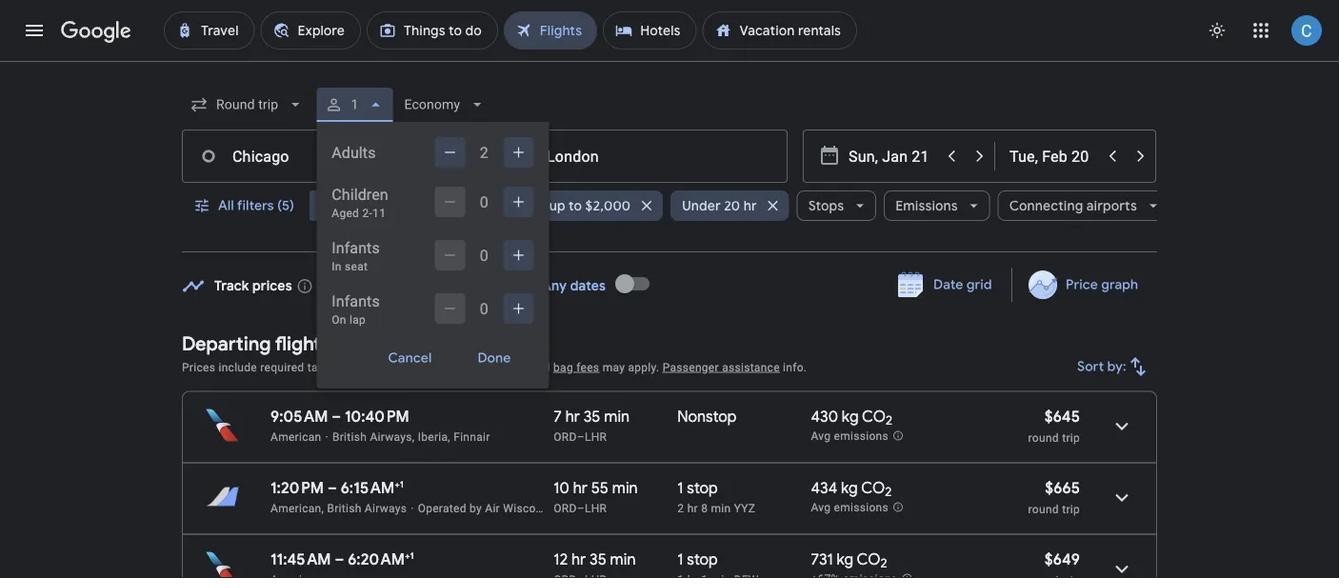 Task type: vqa. For each thing, say whether or not it's contained in the screenshot.
2nd add from the top of the 1609 Gervais St "Main Content"
no



Task type: describe. For each thing, give the bounding box(es) containing it.
main menu image
[[23, 19, 46, 42]]

2 inside number of passengers dialog
[[480, 143, 489, 162]]

all filters (5) button
[[182, 183, 310, 229]]

0 for infants on lap
[[480, 300, 489, 318]]

6:20 am
[[348, 550, 405, 569]]

– for 6:15 am
[[328, 478, 337, 498]]

11:45 am
[[271, 550, 331, 569]]

nonstop flight. element
[[678, 407, 737, 429]]

operated by air wisconsin as american eagle
[[418, 502, 661, 515]]

total duration 10 hr 55 min. element
[[554, 478, 678, 501]]

infants for infants in seat
[[332, 239, 380, 257]]

adult.
[[404, 361, 434, 374]]

emissions for 434
[[834, 501, 889, 515]]

min for 7 hr 35 min ord – lhr
[[604, 407, 630, 426]]

1 stop
[[678, 550, 718, 569]]

8
[[702, 502, 708, 515]]

flights
[[275, 332, 331, 356]]

co for 430
[[862, 407, 886, 426]]

min inside 1 stop 2 hr 8 min yyz
[[711, 502, 731, 515]]

hr inside 1 stop 2 hr 8 min yyz
[[688, 502, 698, 515]]

Departure time: 1:20 PM. text field
[[271, 478, 324, 498]]

$2,000
[[586, 197, 631, 214]]

649 US dollars text field
[[1045, 550, 1081, 569]]

645 US dollars text field
[[1045, 407, 1081, 426]]

connecting airports
[[1010, 197, 1138, 214]]

kg for 430
[[842, 407, 859, 426]]

– inside 7 hr 35 min ord – lhr
[[577, 430, 585, 444]]

cancel
[[388, 350, 432, 367]]

1 vertical spatial british
[[327, 502, 362, 515]]

1 inside 'popup button'
[[351, 97, 359, 112]]

by:
[[1108, 358, 1127, 375]]

0 for children aged 2-11
[[480, 193, 489, 211]]

$665 round trip
[[1029, 478, 1081, 516]]

2 for 731
[[881, 556, 888, 572]]

airways,
[[370, 430, 415, 444]]

lhr for 55
[[585, 502, 607, 515]]

departing flights
[[182, 332, 331, 356]]

clear bags image
[[403, 183, 449, 229]]

0 vertical spatial british
[[333, 430, 367, 444]]

track
[[214, 278, 249, 295]]

operated
[[418, 502, 467, 515]]

layover (1 of 1) is a 2 hr 8 min layover at toronto pearson international airport in toronto. element
[[678, 501, 802, 516]]

$649
[[1045, 550, 1081, 569]]

10:40 pm
[[345, 407, 410, 426]]

any dates
[[542, 278, 606, 295]]

kg for 731
[[837, 550, 854, 569]]

none search field containing adults
[[182, 82, 1170, 389]]

price graph button
[[1017, 268, 1154, 302]]

avg for 434
[[811, 501, 831, 515]]

assistance
[[722, 361, 780, 374]]

yyz
[[735, 502, 756, 515]]

hr for 7 hr 35 min ord – lhr
[[566, 407, 580, 426]]

include
[[219, 361, 257, 374]]

– inside 10 hr 55 min ord – lhr
[[577, 502, 585, 515]]

trip for $645
[[1063, 431, 1081, 445]]

for
[[376, 361, 391, 374]]

emissions button
[[885, 183, 991, 229]]

passenger assistance button
[[663, 361, 780, 374]]

infants in seat
[[332, 239, 380, 274]]

stops
[[809, 197, 844, 214]]

$645
[[1045, 407, 1081, 426]]

price graph
[[1066, 276, 1139, 294]]

flight details. leaves o'hare international airport at 1:20 pm on sunday, january 21 and arrives at heathrow airport at 6:15 am on monday, january 22. image
[[1100, 475, 1146, 521]]

min for 10 hr 55 min ord – lhr
[[613, 478, 638, 498]]

done button
[[455, 343, 534, 374]]

required
[[260, 361, 304, 374]]

co for 731
[[857, 550, 881, 569]]

Departure text field
[[849, 131, 937, 182]]

up to $2,000
[[550, 197, 631, 214]]

departing flights main content
[[182, 261, 1158, 578]]

1 inside 1:20 pm – 6:15 am + 1
[[400, 478, 404, 490]]

0 vertical spatial +
[[340, 361, 346, 374]]

under 20 hr button
[[671, 183, 790, 229]]

all
[[218, 197, 234, 214]]

1 stop flight. element for 12 hr 35 min
[[678, 550, 718, 572]]

sort by: button
[[1070, 344, 1158, 390]]

7
[[554, 407, 562, 426]]

434
[[811, 478, 838, 498]]

as
[[562, 502, 574, 515]]

2 inside 1 stop 2 hr 8 min yyz
[[678, 502, 685, 515]]

american, british airways
[[271, 502, 407, 515]]

stop for 1 stop 2 hr 8 min yyz
[[687, 478, 718, 498]]

sort
[[1078, 358, 1105, 375]]

2024
[[427, 278, 459, 295]]

avg for 430
[[811, 430, 831, 443]]

eagle
[[632, 502, 661, 515]]

jan
[[325, 278, 348, 295]]

11:45 am – 6:20 am + 1
[[271, 550, 414, 569]]

infants for infants on lap
[[332, 292, 380, 310]]

seat
[[345, 260, 368, 274]]

$665
[[1046, 478, 1081, 498]]

adults
[[332, 143, 376, 162]]

1 inside 1 stop 2 hr 8 min yyz
[[678, 478, 684, 498]]

finnair
[[454, 430, 490, 444]]

children
[[332, 185, 389, 203]]

0 for infants in seat
[[480, 246, 489, 264]]

(5)
[[277, 197, 295, 214]]

taxes
[[308, 361, 336, 374]]

1 down 1 stop 2 hr 8 min yyz
[[678, 550, 684, 569]]

2 for 434
[[886, 484, 892, 501]]

lap
[[350, 314, 366, 327]]

learn more about tracked prices image
[[296, 278, 313, 295]]

any
[[542, 278, 567, 295]]

9:05 am
[[271, 407, 328, 426]]

bag fees button
[[554, 361, 600, 374]]

prices include required taxes + fees for 1 adult. optional charges and bag fees may apply. passenger assistance
[[182, 361, 780, 374]]

hr for 10 hr 55 min ord – lhr
[[573, 478, 588, 498]]

dates
[[571, 278, 606, 295]]

iberia,
[[418, 430, 451, 444]]

9:05 am – 10:40 pm
[[271, 407, 410, 426]]

may
[[603, 361, 625, 374]]

number of passengers dialog
[[317, 122, 549, 389]]

avg emissions for 434
[[811, 501, 889, 515]]

prices
[[253, 278, 292, 295]]

trip for $665
[[1063, 503, 1081, 516]]

avg emissions for 430
[[811, 430, 889, 443]]

7 hr 35 min ord – lhr
[[554, 407, 630, 444]]



Task type: locate. For each thing, give the bounding box(es) containing it.
avg emissions down 430 kg co 2
[[811, 430, 889, 443]]

1 up layover (1 of 1) is a 2 hr 8 min layover at toronto pearson international airport in toronto. element
[[678, 478, 684, 498]]

stop inside 1 stop flight. element
[[687, 550, 718, 569]]

2 inside 430 kg co 2
[[886, 413, 893, 429]]

– right 9:05 am
[[332, 407, 341, 426]]

round for $645
[[1029, 431, 1060, 445]]

cancel button
[[365, 343, 455, 374]]

1 stop from the top
[[687, 478, 718, 498]]

hr right 12
[[572, 550, 586, 569]]

ord inside 10 hr 55 min ord – lhr
[[554, 502, 577, 515]]

2 inside 434 kg co 2
[[886, 484, 892, 501]]

2 vertical spatial co
[[857, 550, 881, 569]]

filters
[[237, 197, 274, 214]]

trip down $665
[[1063, 503, 1081, 516]]

on
[[366, 197, 382, 214]]

emissions for 430
[[834, 430, 889, 443]]

1 infants from the top
[[332, 239, 380, 257]]

0 vertical spatial infants
[[332, 239, 380, 257]]

2 fees from the left
[[577, 361, 600, 374]]

1 lhr from the top
[[585, 430, 607, 444]]

stop for 1 stop
[[687, 550, 718, 569]]

to
[[569, 197, 582, 214]]

1 vertical spatial 1 stop flight. element
[[678, 550, 718, 572]]

1 vertical spatial 0
[[480, 246, 489, 264]]

kg right 430
[[842, 407, 859, 426]]

+ down airways
[[405, 550, 410, 562]]

434 kg co 2
[[811, 478, 892, 501]]

35 inside 7 hr 35 min ord – lhr
[[584, 407, 601, 426]]

min inside 10 hr 55 min ord – lhr
[[613, 478, 638, 498]]

total duration 7 hr 35 min. element
[[554, 407, 678, 429]]

1 vertical spatial 35
[[590, 550, 607, 569]]

2 lhr from the top
[[585, 502, 607, 515]]

1 vertical spatial kg
[[842, 478, 858, 498]]

731 kg co 2
[[811, 550, 888, 572]]

0 vertical spatial american
[[271, 430, 322, 444]]

american down 55
[[578, 502, 629, 515]]

lhr inside 10 hr 55 min ord – lhr
[[585, 502, 607, 515]]

+ for 6:20 am
[[405, 550, 410, 562]]

bag right on
[[385, 197, 409, 214]]

loading results progress bar
[[0, 61, 1340, 65]]

emissions
[[896, 197, 958, 214]]

+ inside 1:20 pm – 6:15 am + 1
[[395, 478, 400, 490]]

1 left carry- at the top left
[[317, 197, 323, 214]]

0 vertical spatial kg
[[842, 407, 859, 426]]

3 0 from the top
[[480, 300, 489, 318]]

kg right 731
[[837, 550, 854, 569]]

2 horizontal spatial +
[[405, 550, 410, 562]]

1 horizontal spatial fees
[[577, 361, 600, 374]]

date grid
[[934, 276, 993, 294]]

0 horizontal spatial bag
[[385, 197, 409, 214]]

british down 9:05 am – 10:40 pm
[[333, 430, 367, 444]]

avg emissions down 434 kg co 2
[[811, 501, 889, 515]]

co right 731
[[857, 550, 881, 569]]

up
[[550, 197, 566, 214]]

find the best price region
[[182, 261, 1158, 317]]

ord down the 10
[[554, 502, 577, 515]]

0 horizontal spatial fees
[[349, 361, 372, 374]]

1 vertical spatial american
[[578, 502, 629, 515]]

+ up airways
[[395, 478, 400, 490]]

date
[[934, 276, 964, 294]]

2 up times
[[480, 143, 489, 162]]

1 fees from the left
[[349, 361, 372, 374]]

min down may
[[604, 407, 630, 426]]

665 US dollars text field
[[1046, 478, 1081, 498]]

american down 9:05 am
[[271, 430, 322, 444]]

1 horizontal spatial american
[[578, 502, 629, 515]]

1 stop flight. element down 8
[[678, 550, 718, 572]]

air
[[485, 502, 500, 515]]

430 kg co 2
[[811, 407, 893, 429]]

0 vertical spatial avg
[[811, 430, 831, 443]]

Arrival time: 10:40 PM. text field
[[345, 407, 410, 426]]

1:20 pm – 6:15 am + 1
[[271, 478, 404, 498]]

connecting airports button
[[998, 183, 1170, 229]]

– left 6:20 am
[[335, 550, 344, 569]]

0 vertical spatial co
[[862, 407, 886, 426]]

lhr down 55
[[585, 502, 607, 515]]

+ inside 11:45 am – 6:20 am + 1
[[405, 550, 410, 562]]

flight details. leaves o'hare international airport at 9:05 am on sunday, january 21 and arrives at heathrow airport at 10:40 pm on sunday, january 21. image
[[1100, 404, 1146, 449]]

2 avg emissions from the top
[[811, 501, 889, 515]]

2 round from the top
[[1029, 503, 1060, 516]]

track prices
[[214, 278, 292, 295]]

trip inside $645 round trip
[[1063, 431, 1081, 445]]

2 trip from the top
[[1063, 503, 1081, 516]]

1 carry-on bag button
[[306, 191, 442, 221]]

1 vertical spatial bag
[[554, 361, 574, 374]]

– right "as"
[[577, 502, 585, 515]]

1 vertical spatial ord
[[554, 502, 577, 515]]

british airways, iberia, finnair
[[333, 430, 490, 444]]

all filters (5)
[[218, 197, 295, 214]]

co for 434
[[862, 478, 886, 498]]

apply.
[[628, 361, 660, 374]]

under 20 hr
[[683, 197, 757, 214]]

2 left 8
[[678, 502, 685, 515]]

avg
[[811, 430, 831, 443], [811, 501, 831, 515]]

1 vertical spatial co
[[862, 478, 886, 498]]

round inside $645 round trip
[[1029, 431, 1060, 445]]

430
[[811, 407, 839, 426]]

1 up airways
[[400, 478, 404, 490]]

1 avg from the top
[[811, 430, 831, 443]]

leaves o'hare international airport at 11:45 am on sunday, january 21 and arrives at heathrow airport at 6:20 am on monday, january 22. element
[[271, 550, 414, 569]]

Arrival time: 6:15 AM on  Monday, January 22. text field
[[341, 478, 404, 498]]

fees
[[349, 361, 372, 374], [577, 361, 600, 374]]

optional
[[437, 361, 482, 374]]

in
[[332, 260, 342, 274]]

Return text field
[[1010, 131, 1098, 182]]

1 vertical spatial infants
[[332, 292, 380, 310]]

0 vertical spatial stop
[[687, 478, 718, 498]]

round down $645 text field in the right bottom of the page
[[1029, 431, 1060, 445]]

ord for 7
[[554, 430, 577, 444]]

hr left 8
[[688, 502, 698, 515]]

0 vertical spatial 1 stop flight. element
[[678, 478, 718, 501]]

0 vertical spatial ord
[[554, 430, 577, 444]]

2 1 stop flight. element from the top
[[678, 550, 718, 572]]

1 trip from the top
[[1063, 431, 1081, 445]]

0 vertical spatial 35
[[584, 407, 601, 426]]

hr right 7
[[566, 407, 580, 426]]

up to $2,000 button
[[538, 183, 663, 229]]

kg
[[842, 407, 859, 426], [842, 478, 858, 498], [837, 550, 854, 569]]

leaves o'hare international airport at 9:05 am on sunday, january 21 and arrives at heathrow airport at 10:40 pm on sunday, january 21. element
[[271, 407, 410, 426]]

ord
[[554, 430, 577, 444], [554, 502, 577, 515]]

hr inside 10 hr 55 min ord – lhr
[[573, 478, 588, 498]]

2 right the 434
[[886, 484, 892, 501]]

2 ord from the top
[[554, 502, 577, 515]]

bag inside the departing flights main content
[[554, 361, 574, 374]]

0 horizontal spatial +
[[340, 361, 346, 374]]

20
[[724, 197, 741, 214]]

+
[[340, 361, 346, 374], [395, 478, 400, 490], [405, 550, 410, 562]]

None field
[[182, 88, 313, 122], [397, 88, 495, 122], [182, 88, 313, 122], [397, 88, 495, 122]]

flight details. leaves o'hare international airport at 11:45 am on sunday, january 21 and arrives at heathrow airport at 6:20 am on monday, january 22. image
[[1100, 547, 1146, 578]]

1 avg emissions from the top
[[811, 430, 889, 443]]

grid
[[967, 276, 993, 294]]

1 stop flight. element
[[678, 478, 718, 501], [678, 550, 718, 572]]

2 stop from the top
[[687, 550, 718, 569]]

hr for 12 hr 35 min
[[572, 550, 586, 569]]

hr inside 7 hr 35 min ord – lhr
[[566, 407, 580, 426]]

0 down times
[[480, 246, 489, 264]]

2 for 430
[[886, 413, 893, 429]]

kg for 434
[[842, 478, 858, 498]]

1 ord from the top
[[554, 430, 577, 444]]

$645 round trip
[[1029, 407, 1081, 445]]

min inside 7 hr 35 min ord – lhr
[[604, 407, 630, 426]]

kg right the 434
[[842, 478, 858, 498]]

co
[[862, 407, 886, 426], [862, 478, 886, 498], [857, 550, 881, 569]]

min down eagle
[[610, 550, 636, 569]]

aged
[[332, 207, 359, 220]]

21 – feb
[[351, 278, 400, 295]]

infants
[[332, 239, 380, 257], [332, 292, 380, 310]]

fees left for
[[349, 361, 372, 374]]

Departure time: 11:45 AM. text field
[[271, 550, 331, 569]]

stop up 8
[[687, 478, 718, 498]]

hr right 20
[[744, 197, 757, 214]]

– for 6:20 am
[[335, 550, 344, 569]]

kg inside 430 kg co 2
[[842, 407, 859, 426]]

jan 21 – feb 20, 2024
[[325, 278, 459, 295]]

connecting
[[1010, 197, 1084, 214]]

Arrival time: 6:20 AM on  Monday, January 22. text field
[[348, 550, 414, 569]]

avg down the 434
[[811, 501, 831, 515]]

passenger
[[663, 361, 719, 374]]

1 0 from the top
[[480, 193, 489, 211]]

0 vertical spatial trip
[[1063, 431, 1081, 445]]

2 vertical spatial +
[[405, 550, 410, 562]]

1 vertical spatial avg
[[811, 501, 831, 515]]

2 right 731
[[881, 556, 888, 572]]

0 up done
[[480, 300, 489, 318]]

2 emissions from the top
[[834, 501, 889, 515]]

0 vertical spatial lhr
[[585, 430, 607, 444]]

ord for 10
[[554, 502, 577, 515]]

swap origin and destination. image
[[474, 145, 497, 168]]

hr inside popup button
[[744, 197, 757, 214]]

on
[[332, 314, 347, 327]]

1 1 stop flight. element from the top
[[678, 478, 718, 501]]

co inside 731 kg co 2
[[857, 550, 881, 569]]

date grid button
[[885, 268, 1008, 302]]

times
[[461, 197, 498, 214]]

hr right the 10
[[573, 478, 588, 498]]

0 vertical spatial round
[[1029, 431, 1060, 445]]

0
[[480, 193, 489, 211], [480, 246, 489, 264], [480, 300, 489, 318]]

avg down 430
[[811, 430, 831, 443]]

ord inside 7 hr 35 min ord – lhr
[[554, 430, 577, 444]]

airports
[[1087, 197, 1138, 214]]

round down $665
[[1029, 503, 1060, 516]]

min right 55
[[613, 478, 638, 498]]

0 vertical spatial emissions
[[834, 430, 889, 443]]

– down total duration 7 hr 35 min. element
[[577, 430, 585, 444]]

1 stop flight. element for 10 hr 55 min
[[678, 478, 718, 501]]

trip down the $645
[[1063, 431, 1081, 445]]

55
[[592, 478, 609, 498]]

35 for 7
[[584, 407, 601, 426]]

min for 12 hr 35 min
[[610, 550, 636, 569]]

stops button
[[797, 183, 877, 229]]

graph
[[1102, 276, 1139, 294]]

lhr for 35
[[585, 430, 607, 444]]

1 right for
[[394, 361, 401, 374]]

change appearance image
[[1195, 8, 1241, 53]]

kg inside 731 kg co 2
[[837, 550, 854, 569]]

british down 'leaves o'hare international airport at 1:20 pm on sunday, january 21 and arrives at heathrow airport at 6:15 am on monday, january 22.' element
[[327, 502, 362, 515]]

co inside 434 kg co 2
[[862, 478, 886, 498]]

2 0 from the top
[[480, 246, 489, 264]]

0 horizontal spatial american
[[271, 430, 322, 444]]

children aged 2-11
[[332, 185, 389, 220]]

1 inside popup button
[[317, 197, 323, 214]]

lhr inside 7 hr 35 min ord – lhr
[[585, 430, 607, 444]]

stop
[[687, 478, 718, 498], [687, 550, 718, 569]]

emissions down 430 kg co 2
[[834, 430, 889, 443]]

1 button
[[317, 82, 393, 128]]

0 down 'swap origin and destination.' icon
[[480, 193, 489, 211]]

trip inside $665 round trip
[[1063, 503, 1081, 516]]

35 for 12
[[590, 550, 607, 569]]

emissions down 434 kg co 2
[[834, 501, 889, 515]]

carry-
[[326, 197, 366, 214]]

ord down 7
[[554, 430, 577, 444]]

1 vertical spatial +
[[395, 478, 400, 490]]

co right the 434
[[862, 478, 886, 498]]

lhr down total duration 7 hr 35 min. element
[[585, 430, 607, 444]]

1 round from the top
[[1029, 431, 1060, 445]]

1:20 pm
[[271, 478, 324, 498]]

1 up the adults
[[351, 97, 359, 112]]

infants on lap
[[332, 292, 380, 327]]

1 horizontal spatial bag
[[554, 361, 574, 374]]

co inside 430 kg co 2
[[862, 407, 886, 426]]

1 vertical spatial avg emissions
[[811, 501, 889, 515]]

2 right 430
[[886, 413, 893, 429]]

co right 430
[[862, 407, 886, 426]]

35 right 12
[[590, 550, 607, 569]]

– for 10:40 pm
[[332, 407, 341, 426]]

emissions
[[834, 430, 889, 443], [834, 501, 889, 515]]

bag right and
[[554, 361, 574, 374]]

2 avg from the top
[[811, 501, 831, 515]]

1 vertical spatial stop
[[687, 550, 718, 569]]

2 infants from the top
[[332, 292, 380, 310]]

under
[[683, 197, 721, 214]]

american,
[[271, 502, 324, 515]]

and
[[531, 361, 551, 374]]

departing
[[182, 332, 271, 356]]

1 right 6:20 am
[[410, 550, 414, 562]]

0 vertical spatial bag
[[385, 197, 409, 214]]

1 emissions from the top
[[834, 430, 889, 443]]

min right 8
[[711, 502, 731, 515]]

1 carry-on bag
[[317, 197, 409, 214]]

35 right 7
[[584, 407, 601, 426]]

0 vertical spatial avg emissions
[[811, 430, 889, 443]]

2 vertical spatial 0
[[480, 300, 489, 318]]

1 vertical spatial emissions
[[834, 501, 889, 515]]

round for $665
[[1029, 503, 1060, 516]]

– up "american, british airways" at the bottom
[[328, 478, 337, 498]]

stop inside 1 stop 2 hr 8 min yyz
[[687, 478, 718, 498]]

total duration 12 hr 35 min. element
[[554, 550, 678, 572]]

20,
[[404, 278, 424, 295]]

times button
[[449, 191, 531, 221]]

2 inside 731 kg co 2
[[881, 556, 888, 572]]

kg inside 434 kg co 2
[[842, 478, 858, 498]]

2 vertical spatial kg
[[837, 550, 854, 569]]

+ right taxes
[[340, 361, 346, 374]]

1 stop flight. element up 8
[[678, 478, 718, 501]]

leaves o'hare international airport at 1:20 pm on sunday, january 21 and arrives at heathrow airport at 6:15 am on monday, january 22. element
[[271, 478, 404, 498]]

1 horizontal spatial +
[[395, 478, 400, 490]]

11
[[373, 207, 386, 220]]

0 vertical spatial 0
[[480, 193, 489, 211]]

bag inside popup button
[[385, 197, 409, 214]]

1 inside 11:45 am – 6:20 am + 1
[[410, 550, 414, 562]]

airways
[[365, 502, 407, 515]]

stop down 8
[[687, 550, 718, 569]]

wisconsin
[[503, 502, 559, 515]]

None search field
[[182, 82, 1170, 389]]

by
[[470, 502, 482, 515]]

infants up lap
[[332, 292, 380, 310]]

1 vertical spatial lhr
[[585, 502, 607, 515]]

+ for 6:15 am
[[395, 478, 400, 490]]

None text field
[[489, 130, 788, 183]]

fees left may
[[577, 361, 600, 374]]

sort by:
[[1078, 358, 1127, 375]]

1 vertical spatial trip
[[1063, 503, 1081, 516]]

Departure time: 9:05 AM. text field
[[271, 407, 328, 426]]

round inside $665 round trip
[[1029, 503, 1060, 516]]

avg emissions
[[811, 430, 889, 443], [811, 501, 889, 515]]

infants up the 'seat'
[[332, 239, 380, 257]]

1 vertical spatial round
[[1029, 503, 1060, 516]]



